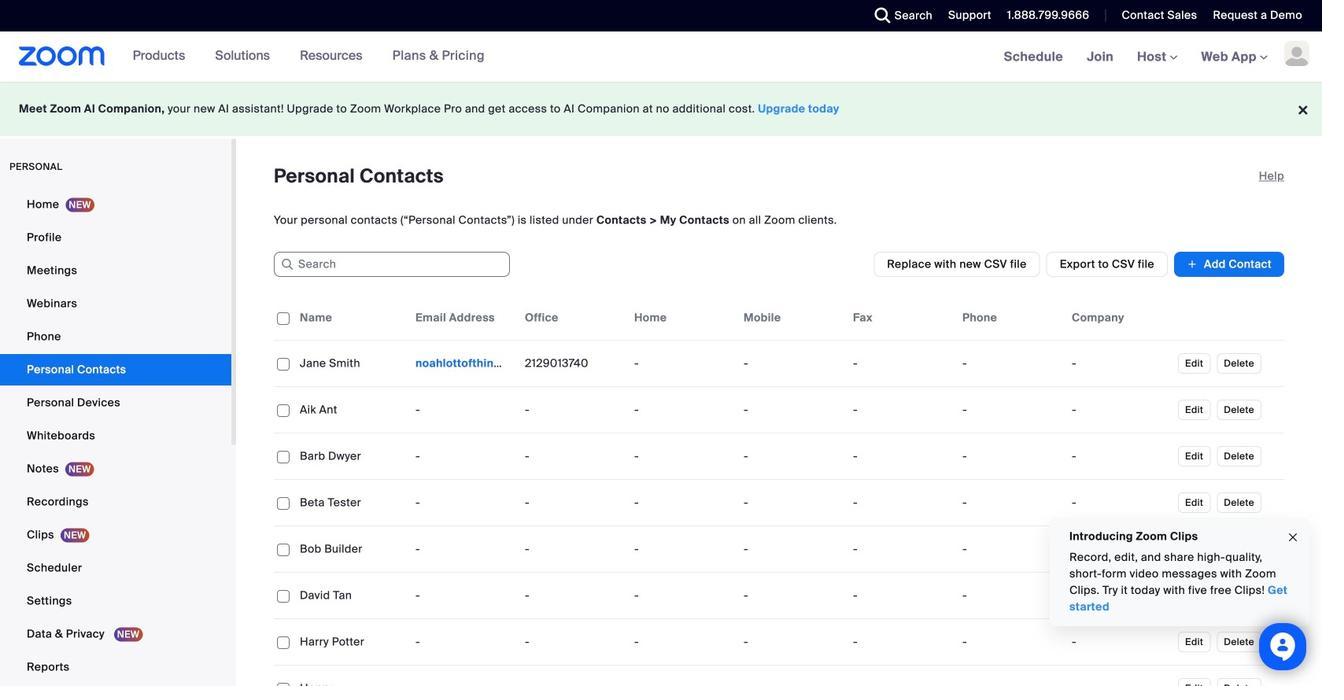 Task type: locate. For each thing, give the bounding box(es) containing it.
add image
[[1188, 257, 1199, 272]]

application
[[274, 296, 1285, 687]]

banner
[[0, 31, 1323, 83]]

meetings navigation
[[993, 31, 1323, 83]]

footer
[[0, 82, 1323, 136]]

cell
[[409, 348, 519, 380], [957, 348, 1066, 380], [1066, 348, 1176, 380], [957, 395, 1066, 426], [1066, 395, 1176, 426], [957, 441, 1066, 472], [1066, 441, 1176, 472], [957, 487, 1066, 519], [1066, 487, 1176, 519], [957, 534, 1066, 565], [1066, 534, 1176, 565], [957, 580, 1066, 612], [1066, 580, 1176, 612], [957, 627, 1066, 658], [1066, 627, 1176, 658], [409, 666, 519, 687], [519, 666, 628, 687], [628, 666, 738, 687], [738, 666, 847, 687], [847, 666, 957, 687], [957, 666, 1066, 687], [1066, 666, 1176, 687]]



Task type: vqa. For each thing, say whether or not it's contained in the screenshot.
THE ADD image
yes



Task type: describe. For each thing, give the bounding box(es) containing it.
zoom logo image
[[19, 46, 105, 66]]

profile picture image
[[1285, 41, 1310, 66]]

personal menu menu
[[0, 189, 232, 685]]

Search Contacts Input text field
[[274, 252, 510, 277]]

product information navigation
[[105, 31, 497, 82]]

close image
[[1288, 529, 1300, 547]]



